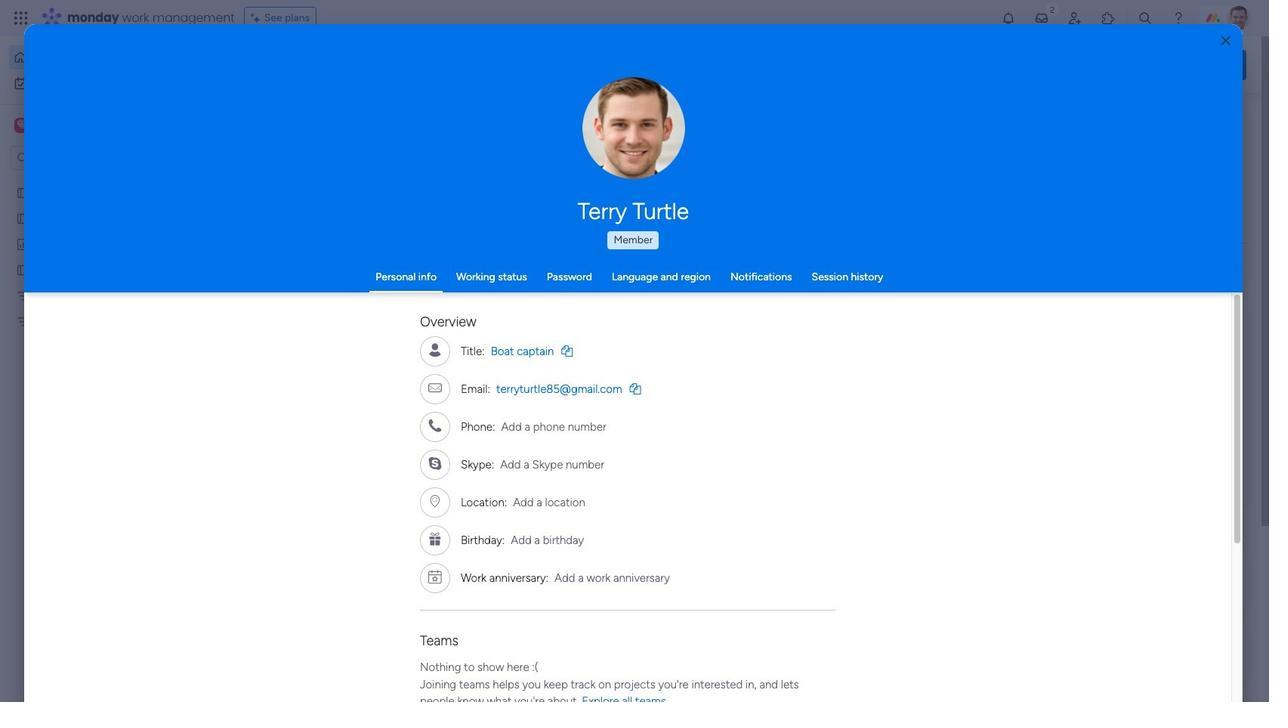 Task type: describe. For each thing, give the bounding box(es) containing it.
2 vertical spatial public board image
[[252, 276, 269, 292]]

close image
[[1222, 35, 1231, 46]]

component image
[[499, 300, 513, 313]]

getting started element
[[1020, 551, 1247, 611]]

0 horizontal spatial copied! image
[[562, 345, 573, 356]]

1 horizontal spatial public board image
[[499, 276, 516, 292]]

help image
[[1171, 11, 1186, 26]]

0 vertical spatial public dashboard image
[[16, 237, 30, 251]]

workspace selection element
[[14, 116, 126, 136]]

dapulse x slim image
[[1224, 110, 1242, 128]]

1 vertical spatial copied! image
[[630, 383, 641, 394]]

1 vertical spatial option
[[9, 71, 184, 95]]

0 horizontal spatial public board image
[[16, 262, 30, 277]]

1 vertical spatial public board image
[[16, 211, 30, 225]]

component image for add to favorites icon
[[747, 300, 760, 313]]

Search in workspace field
[[32, 149, 126, 167]]

terry turtle image
[[1227, 6, 1251, 30]]

0 vertical spatial public board image
[[16, 185, 30, 199]]



Task type: locate. For each thing, give the bounding box(es) containing it.
1 horizontal spatial add to favorites image
[[695, 276, 710, 291]]

public board image
[[16, 185, 30, 199], [16, 211, 30, 225], [252, 276, 269, 292]]

component image
[[252, 300, 266, 313], [747, 300, 760, 313]]

2 image
[[1046, 1, 1059, 18]]

0 vertical spatial copied! image
[[562, 345, 573, 356]]

quick search results list box
[[233, 141, 984, 527]]

0 vertical spatial option
[[9, 45, 184, 70]]

invite members image
[[1068, 11, 1083, 26]]

1 vertical spatial public dashboard image
[[747, 276, 763, 292]]

1 vertical spatial add to favorites image
[[448, 461, 463, 476]]

1 workspace image from the left
[[14, 117, 29, 134]]

templates image image
[[1034, 304, 1233, 408]]

select product image
[[14, 11, 29, 26]]

add to favorites image
[[695, 276, 710, 291], [448, 461, 463, 476]]

public board image
[[16, 262, 30, 277], [499, 276, 516, 292]]

1 component image from the left
[[252, 300, 266, 313]]

component image for remove from favorites "icon"
[[252, 300, 266, 313]]

2 vertical spatial option
[[0, 179, 193, 182]]

see plans image
[[251, 10, 264, 26]]

0 vertical spatial add to favorites image
[[695, 276, 710, 291]]

1 horizontal spatial public dashboard image
[[747, 276, 763, 292]]

0 horizontal spatial component image
[[252, 300, 266, 313]]

update feed image
[[1034, 11, 1050, 26]]

1 horizontal spatial component image
[[747, 300, 760, 313]]

2 workspace image from the left
[[17, 117, 27, 134]]

option
[[9, 45, 184, 70], [9, 71, 184, 95], [0, 179, 193, 182]]

search everything image
[[1138, 11, 1153, 26]]

2 component image from the left
[[747, 300, 760, 313]]

add to favorites image
[[942, 276, 957, 291]]

list box
[[0, 176, 193, 538]]

help center element
[[1020, 623, 1247, 684]]

0 horizontal spatial add to favorites image
[[448, 461, 463, 476]]

monday marketplace image
[[1101, 11, 1116, 26]]

copied! image
[[562, 345, 573, 356], [630, 383, 641, 394]]

public dashboard image
[[16, 237, 30, 251], [747, 276, 763, 292]]

1 horizontal spatial copied! image
[[630, 383, 641, 394]]

0 horizontal spatial public dashboard image
[[16, 237, 30, 251]]

remove from favorites image
[[448, 276, 463, 291]]

notifications image
[[1001, 11, 1016, 26]]

workspace image
[[14, 117, 29, 134], [17, 117, 27, 134]]



Task type: vqa. For each thing, say whether or not it's contained in the screenshot.
check circle image
no



